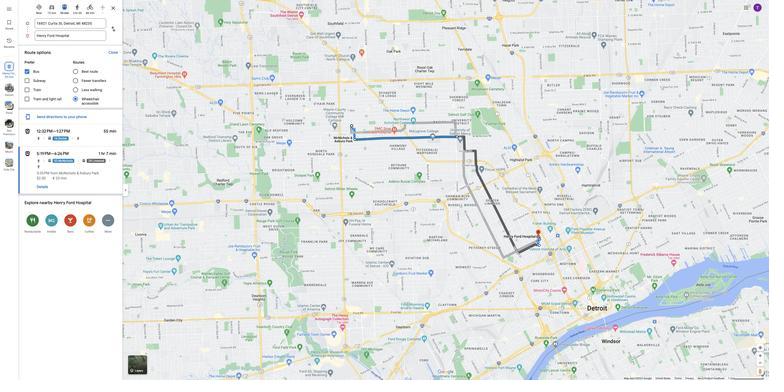 Task type: vqa. For each thing, say whether or not it's contained in the screenshot.
the left 55 min
yes



Task type: describe. For each thing, give the bounding box(es) containing it.
francisco
[[3, 133, 15, 136]]

send for send product feedback
[[698, 378, 703, 381]]

privacy
[[686, 378, 694, 381]]

32
[[54, 159, 58, 163]]

accessible
[[82, 101, 99, 106]]

privacy button
[[686, 378, 694, 381]]

miami
[[5, 151, 13, 154]]

footer inside google maps element
[[624, 378, 728, 381]]

29 linwood
[[88, 159, 104, 163]]

list inside google maps element
[[18, 18, 122, 41]]

less
[[82, 88, 89, 92]]

prefer bus
[[24, 60, 39, 74]]

&
[[77, 171, 79, 176]]

fewer
[[82, 79, 91, 83]]

and
[[42, 97, 48, 101]]

states
[[664, 378, 671, 381]]

close button
[[106, 48, 120, 57]]

mi
[[731, 378, 733, 381]]

2 for detroit
[[9, 87, 11, 90]]

city
[[10, 168, 15, 172]]

best route
[[82, 70, 98, 74]]

phone
[[76, 115, 87, 119]]

send directions to your phone
[[37, 115, 87, 119]]

detroit
[[5, 94, 13, 97]]

min up 1 hr 7 min
[[109, 129, 116, 134]]

more button
[[99, 212, 118, 237]]

linwood
[[93, 159, 104, 163]]

united states
[[656, 378, 671, 381]]

route
[[24, 50, 36, 55]]

48 min radio
[[85, 2, 95, 15]]

7
[[106, 152, 108, 157]]

20
[[78, 11, 82, 15]]

restaurants
[[24, 230, 41, 234]]

transfers
[[92, 79, 106, 83]]

show your location image
[[758, 346, 763, 351]]

train
[[33, 88, 41, 92]]

close directions image
[[110, 5, 116, 11]]

min inside the 48 min option
[[90, 11, 94, 15]]

$2.00
[[37, 177, 46, 181]]

rail
[[57, 97, 62, 101]]

google maps element
[[0, 0, 769, 381]]

48 min
[[86, 11, 94, 15]]

55 inside directions main content
[[104, 129, 108, 134]]

saved button
[[0, 17, 18, 32]]

best for best
[[36, 11, 42, 15]]

daly
[[4, 168, 9, 172]]

asbury
[[80, 171, 91, 176]]

hr for 1
[[101, 152, 105, 157]]

hospital inside henry ford hospital
[[4, 76, 14, 79]]

— for 12:32 pm
[[53, 129, 56, 134]]

fewer transfers
[[82, 79, 106, 83]]

55 min inside  list
[[5, 76, 13, 79]]

henry inside henry ford hospital
[[2, 72, 10, 75]]

data
[[630, 378, 635, 381]]

united states button
[[656, 378, 671, 381]]

driving image
[[49, 4, 55, 10]]

mcnichols inside 5:33 pm from mcnichols & asbury park $2.00
[[59, 171, 76, 176]]

map
[[624, 378, 629, 381]]

google account: tyler black  
(blacklashes1000@gmail.com) image
[[754, 3, 762, 12]]

coffee button
[[80, 212, 99, 237]]

55 inside  list
[[5, 76, 8, 79]]

2 for doral
[[9, 105, 11, 108]]

3
[[73, 11, 75, 15]]

directions main content
[[18, 0, 122, 381]]

park
[[92, 171, 99, 176]]

walking image
[[52, 177, 55, 180]]

55 min inside option
[[60, 11, 69, 15]]

 inside list
[[7, 64, 11, 69]]

 for 5:19 pm
[[24, 151, 31, 158]]

walk image down the 12:32 pm
[[37, 137, 41, 141]]

prefer
[[24, 60, 35, 65]]

to
[[64, 115, 67, 119]]

explore nearby henry ford hospital
[[24, 201, 91, 206]]

15 min radio
[[46, 2, 57, 15]]

close
[[108, 50, 118, 55]]

terms button
[[675, 378, 682, 381]]

options
[[37, 50, 51, 55]]

daly city button
[[0, 157, 18, 173]]

min right the 7
[[109, 152, 116, 157]]

send product feedback
[[698, 378, 725, 381]]

5:33 pm from mcnichols & asbury park $2.00
[[37, 171, 99, 181]]

2 , then image from the left
[[77, 159, 80, 163]]

15
[[48, 11, 51, 15]]

min right 23
[[61, 177, 67, 181]]

nearby
[[40, 201, 53, 206]]

15 min
[[48, 11, 56, 15]]

cycling image
[[87, 4, 93, 10]]

none field the "destination henry ford hospital"
[[37, 31, 104, 41]]

4 places element
[[5, 122, 11, 127]]

55 inside option
[[60, 11, 63, 15]]

walk image down 5:19 pm on the top of the page
[[37, 159, 41, 163]]

Best radio
[[34, 2, 44, 15]]

route
[[90, 70, 98, 74]]

san francisco
[[3, 129, 15, 136]]

send directions to your phone button
[[34, 112, 89, 122]]

from
[[50, 171, 58, 176]]



Task type: locate. For each thing, give the bounding box(es) containing it.
0 horizontal spatial , then image
[[42, 159, 46, 163]]

none field for first "list item" from the top
[[37, 18, 104, 29]]

1 horizontal spatial henry
[[54, 201, 65, 206]]

1 vertical spatial 2 places element
[[5, 104, 11, 109]]

— up bus image
[[51, 152, 54, 157]]

0 vertical spatial —
[[53, 129, 56, 134]]

 for 12:32 pm
[[24, 128, 31, 135]]

0 vertical spatial 
[[7, 64, 11, 69]]

1 horizontal spatial best
[[82, 70, 89, 74]]

2 up detroit at the top left
[[9, 87, 11, 90]]

55
[[60, 11, 63, 15], [5, 76, 8, 79], [104, 129, 108, 134]]

1 horizontal spatial 55
[[60, 11, 63, 15]]

2 horizontal spatial 55
[[104, 129, 108, 134]]

2 places element for detroit
[[5, 86, 11, 91]]

hospital up coffee button
[[76, 201, 91, 206]]

5:33 pm
[[37, 171, 49, 176]]

1 left the mi
[[728, 378, 730, 381]]

0 horizontal spatial bus image
[[48, 137, 52, 141]]

, then image down the 12:32 pm
[[42, 137, 46, 141]]

collapse side panel image
[[123, 188, 128, 193]]

bus image
[[48, 159, 52, 163]]

miami button
[[0, 139, 18, 155]]

transit image left 5:19 pm on the top of the page
[[24, 151, 31, 158]]

min inside  list
[[9, 76, 13, 79]]

55 min up detroit at the top left
[[5, 76, 13, 79]]

best down best travel modes image at the left top of the page
[[36, 11, 42, 15]]

reverse starting point and destination image
[[110, 26, 116, 32]]

your
[[68, 115, 75, 119]]

2 places element for doral
[[5, 104, 11, 109]]

1 up linwood
[[99, 152, 100, 157]]

0 vertical spatial mcnichols
[[58, 159, 73, 163]]

1 horizontal spatial 1
[[728, 378, 730, 381]]

55 min up 1 hr 7 min
[[104, 129, 116, 134]]

transit image
[[61, 4, 68, 10]]

mcnichols down 6:26 pm in the left top of the page
[[58, 159, 73, 163]]

0 horizontal spatial 55
[[5, 76, 8, 79]]

min
[[51, 11, 56, 15], [64, 11, 69, 15], [90, 11, 94, 15], [9, 76, 13, 79], [109, 129, 116, 134], [109, 152, 116, 157], [61, 177, 67, 181]]

32 mcnichols
[[54, 159, 73, 163]]

None field
[[37, 18, 104, 29], [37, 31, 104, 41]]

bus
[[33, 70, 39, 74]]

routes
[[73, 60, 84, 65]]

1 vertical spatial henry
[[54, 201, 65, 206]]

send inside button
[[37, 115, 45, 119]]

0 horizontal spatial ford
[[10, 72, 16, 75]]

wheelchair accessible
[[82, 97, 99, 106]]

send for send directions to your phone
[[37, 115, 45, 119]]

subway
[[33, 79, 46, 83]]

, then image
[[42, 159, 46, 163], [77, 159, 80, 163], [108, 159, 112, 163]]

5:19 pm — 6:26 pm
[[37, 152, 69, 157]]

bars
[[67, 230, 74, 234]]

1 inside directions main content
[[99, 152, 100, 157]]

layers
[[135, 370, 143, 373]]

coffee
[[85, 230, 94, 234]]

1 vertical spatial hospital
[[76, 201, 91, 206]]

1 2 from the top
[[9, 87, 11, 90]]

55 min inside directions main content
[[104, 129, 116, 134]]

1 vertical spatial ford
[[66, 201, 75, 206]]


[[7, 64, 11, 69], [24, 128, 31, 135], [24, 151, 31, 158]]

mcnichols up the 23 min
[[59, 171, 76, 176]]

1 vertical spatial —
[[51, 152, 54, 157]]

1 hr 7 min
[[99, 152, 116, 157]]

0 vertical spatial 2 places element
[[5, 86, 11, 91]]

0 vertical spatial 55
[[60, 11, 63, 15]]

1 vertical spatial transit image
[[24, 151, 31, 158]]

explore
[[24, 201, 39, 206]]

hr inside radio
[[75, 11, 78, 15]]

none field for second "list item"
[[37, 31, 104, 41]]

0 vertical spatial 55 min
[[60, 11, 69, 15]]

walk image right "dexter"
[[76, 137, 80, 141]]

1 vertical spatial 55 min
[[5, 76, 13, 79]]

2 2 places element from the top
[[5, 104, 11, 109]]

55 min down transit icon
[[60, 11, 69, 15]]

min right 15
[[51, 11, 56, 15]]

2 2 from the top
[[9, 105, 11, 108]]

daly city
[[4, 168, 15, 172]]

1 horizontal spatial , then image
[[71, 137, 75, 141]]

product
[[704, 378, 713, 381]]

tram
[[33, 97, 41, 101]]

1 none field from the top
[[37, 18, 104, 29]]

1 vertical spatial 1
[[728, 378, 730, 381]]

0 horizontal spatial hr
[[75, 11, 78, 15]]

1 vertical spatial bus image
[[82, 159, 86, 163]]

 list
[[0, 0, 18, 381]]

Starting point 16921 Curtis St, Detroit, MI 48235 field
[[37, 20, 104, 27]]

min inside 55 min option
[[64, 11, 69, 15]]

2 vertical spatial 55
[[104, 129, 108, 134]]

tram and light rail
[[33, 97, 62, 101]]

0 vertical spatial send
[[37, 115, 45, 119]]

best inside radio
[[36, 11, 42, 15]]

, then image
[[42, 137, 46, 141], [71, 137, 75, 141]]

walking
[[90, 88, 102, 92]]

— for 5:19 pm
[[51, 152, 54, 157]]

3 hr 20 radio
[[72, 2, 83, 15]]

0 vertical spatial bus image
[[48, 137, 52, 141]]

directions
[[46, 115, 63, 119]]

san
[[7, 129, 12, 133]]

0 vertical spatial 1
[[99, 152, 100, 157]]

 up henry ford hospital
[[7, 64, 11, 69]]

1 horizontal spatial send
[[698, 378, 703, 381]]

Destination Henry Ford Hospital field
[[37, 33, 104, 39]]

bus image left 29
[[82, 159, 86, 163]]

0 vertical spatial transit image
[[24, 128, 31, 135]]

ford up bars button
[[66, 201, 75, 206]]

footer containing map data ©2023 google
[[624, 378, 728, 381]]

48
[[86, 11, 89, 15]]

1 vertical spatial hr
[[101, 152, 105, 157]]

more
[[105, 230, 112, 234]]

hr left the 7
[[101, 152, 105, 157]]

send inside button
[[698, 378, 703, 381]]

bus image for 29
[[82, 159, 86, 163]]

footer
[[624, 378, 728, 381]]

2 up doral
[[9, 105, 11, 108]]

2 transit image from the top
[[24, 151, 31, 158]]

1 vertical spatial 55
[[5, 76, 8, 79]]

min up detroit at the top left
[[9, 76, 13, 79]]

hr inside directions main content
[[101, 152, 105, 157]]

1 for 1 hr 7 min
[[99, 152, 100, 157]]

less walking
[[82, 88, 102, 92]]

55 down transit icon
[[60, 11, 63, 15]]

0 vertical spatial none field
[[37, 18, 104, 29]]

1 vertical spatial best
[[82, 70, 89, 74]]

transit image
[[24, 128, 31, 135], [24, 151, 31, 158]]

1 vertical spatial none field
[[37, 31, 104, 41]]

walk image up 5:33 pm
[[37, 165, 41, 169]]

none field down 3
[[37, 18, 104, 29]]

zoom in image
[[759, 355, 762, 358]]

0 vertical spatial henry
[[2, 72, 10, 75]]

hr for 3
[[75, 11, 78, 15]]

1
[[99, 152, 100, 157], [728, 378, 730, 381]]

saved
[[5, 27, 13, 30]]

ford inside directions main content
[[66, 201, 75, 206]]

2 places element up detroit at the top left
[[5, 86, 11, 91]]

restaurants button
[[23, 212, 42, 237]]

min right "48"
[[90, 11, 94, 15]]

hospital inside directions main content
[[76, 201, 91, 206]]

55 up detroit at the top left
[[5, 76, 8, 79]]

0 horizontal spatial 55 min
[[5, 76, 13, 79]]

send product feedback button
[[698, 378, 725, 381]]

1 horizontal spatial 55 min
[[60, 11, 69, 15]]

google
[[644, 378, 652, 381]]

2 horizontal spatial 55 min
[[104, 129, 116, 134]]

dexter
[[58, 137, 67, 141]]

min down transit icon
[[64, 11, 69, 15]]

walking image
[[74, 4, 80, 10]]

1 mi button
[[728, 378, 764, 381]]

23 min
[[56, 177, 67, 181]]

0 horizontal spatial , then image
[[42, 137, 46, 141]]

— up 16
[[53, 129, 56, 134]]

recents
[[4, 45, 14, 49]]

2 places element up doral
[[5, 104, 11, 109]]

best left route
[[82, 70, 89, 74]]

16
[[54, 137, 58, 141]]

0 vertical spatial 2
[[9, 87, 11, 90]]

1 vertical spatial 
[[24, 128, 31, 135]]

1 for 1 mi
[[728, 378, 730, 381]]

 left 5:19 pm on the top of the page
[[24, 151, 31, 158]]

feedback
[[714, 378, 725, 381]]

2 none field from the top
[[37, 31, 104, 41]]

flights image
[[100, 4, 106, 10]]

min inside 15 min option
[[51, 11, 56, 15]]

, then image left 29
[[77, 159, 80, 163]]

5:19 pm
[[37, 152, 51, 157]]

0 horizontal spatial send
[[37, 115, 45, 119]]

1 2 places element from the top
[[5, 86, 11, 91]]

list item
[[18, 18, 122, 35], [18, 31, 122, 41]]

best for best route
[[82, 70, 89, 74]]

walk image
[[37, 137, 41, 141], [76, 137, 80, 141], [37, 159, 41, 163], [37, 165, 41, 169]]

©2023
[[635, 378, 643, 381]]

0 horizontal spatial best
[[36, 11, 42, 15]]

1 horizontal spatial hr
[[101, 152, 105, 157]]

6:26 pm
[[54, 152, 69, 157]]

1 vertical spatial send
[[698, 378, 703, 381]]

3 hr 20
[[73, 11, 82, 15]]

2 , then image from the left
[[71, 137, 75, 141]]

route options
[[24, 50, 51, 55]]

bus image for 16
[[48, 137, 52, 141]]

0 horizontal spatial hospital
[[4, 76, 14, 79]]

ford
[[10, 72, 16, 75], [66, 201, 75, 206]]

0 vertical spatial ford
[[10, 72, 16, 75]]

ford inside henry ford hospital
[[10, 72, 16, 75]]

bus image left 16
[[48, 137, 52, 141]]

details
[[37, 185, 48, 190]]

map data ©2023 google
[[624, 378, 652, 381]]

12:32 pm — 1:27 pm
[[37, 129, 70, 134]]

bars button
[[61, 212, 80, 237]]

zoom out image
[[759, 362, 762, 366]]

2 list item from the top
[[18, 31, 122, 41]]

2 vertical spatial 
[[24, 151, 31, 158]]

55 min
[[60, 11, 69, 15], [5, 76, 13, 79], [104, 129, 116, 134]]

23
[[56, 177, 60, 181]]

0 vertical spatial best
[[36, 11, 42, 15]]

1 , then image from the left
[[42, 137, 46, 141]]

2 places element
[[5, 86, 11, 91], [5, 104, 11, 109]]

0 horizontal spatial 1
[[99, 152, 100, 157]]

 left the 12:32 pm
[[24, 128, 31, 135]]

0 vertical spatial hr
[[75, 11, 78, 15]]

list item down starting point 16921 curtis st, detroit, mi 48235 field
[[18, 31, 122, 41]]

1 vertical spatial 2
[[9, 105, 11, 108]]

hr
[[75, 11, 78, 15], [101, 152, 105, 157]]

bus image
[[48, 137, 52, 141], [82, 159, 86, 163]]

2
[[9, 87, 11, 90], [9, 105, 11, 108]]

send left the product
[[698, 378, 703, 381]]

12:32 pm
[[37, 129, 53, 134]]

send left 'directions'
[[37, 115, 45, 119]]

3 , then image from the left
[[108, 159, 112, 163]]

none field starting point 16921 curtis st, detroit, mi 48235
[[37, 18, 104, 29]]

None radio
[[97, 2, 108, 13]]

4
[[9, 122, 11, 126]]

1 horizontal spatial bus image
[[82, 159, 86, 163]]

0 horizontal spatial henry
[[2, 72, 10, 75]]

, then image left bus image
[[42, 159, 46, 163]]

hospital up detroit at the top left
[[4, 76, 14, 79]]

hotels
[[47, 230, 56, 234]]

transit image left the 12:32 pm
[[24, 128, 31, 135]]

2 vertical spatial 55 min
[[104, 129, 116, 134]]

, then image down 1 hr 7 min
[[108, 159, 112, 163]]

ford left the prefer bus
[[10, 72, 16, 75]]

henry inside directions main content
[[54, 201, 65, 206]]

55 min radio
[[59, 2, 70, 15]]

transit image for 5:19 pm
[[24, 151, 31, 158]]

0 vertical spatial hospital
[[4, 76, 14, 79]]

details button
[[34, 183, 51, 192]]

1 horizontal spatial hospital
[[76, 201, 91, 206]]

none field down starting point 16921 curtis st, detroit, mi 48235 field
[[37, 31, 104, 41]]

1 , then image from the left
[[42, 159, 46, 163]]

1 vertical spatial mcnichols
[[59, 171, 76, 176]]

show street view coverage image
[[757, 368, 764, 376]]

best inside directions main content
[[82, 70, 89, 74]]

1 transit image from the top
[[24, 128, 31, 135]]

hr right 3
[[75, 11, 78, 15]]

1 horizontal spatial , then image
[[77, 159, 80, 163]]

henry right nearby
[[54, 201, 65, 206]]

55 up the 7
[[104, 129, 108, 134]]

list
[[18, 18, 122, 41]]

16 dexter
[[54, 137, 67, 141]]

best
[[36, 11, 42, 15], [82, 70, 89, 74]]

1:27 pm
[[56, 129, 70, 134]]

henry up detroit at the top left
[[2, 72, 10, 75]]

, then image right "dexter"
[[71, 137, 75, 141]]

best travel modes image
[[36, 4, 42, 10]]

list item down 3
[[18, 18, 122, 35]]

terms
[[675, 378, 682, 381]]

1 horizontal spatial ford
[[66, 201, 75, 206]]

wheelchair
[[82, 97, 99, 101]]

1 list item from the top
[[18, 18, 122, 35]]

transit image for 12:32 pm
[[24, 128, 31, 135]]

2 horizontal spatial , then image
[[108, 159, 112, 163]]

menu image
[[6, 6, 12, 12]]

recents button
[[0, 36, 18, 50]]



